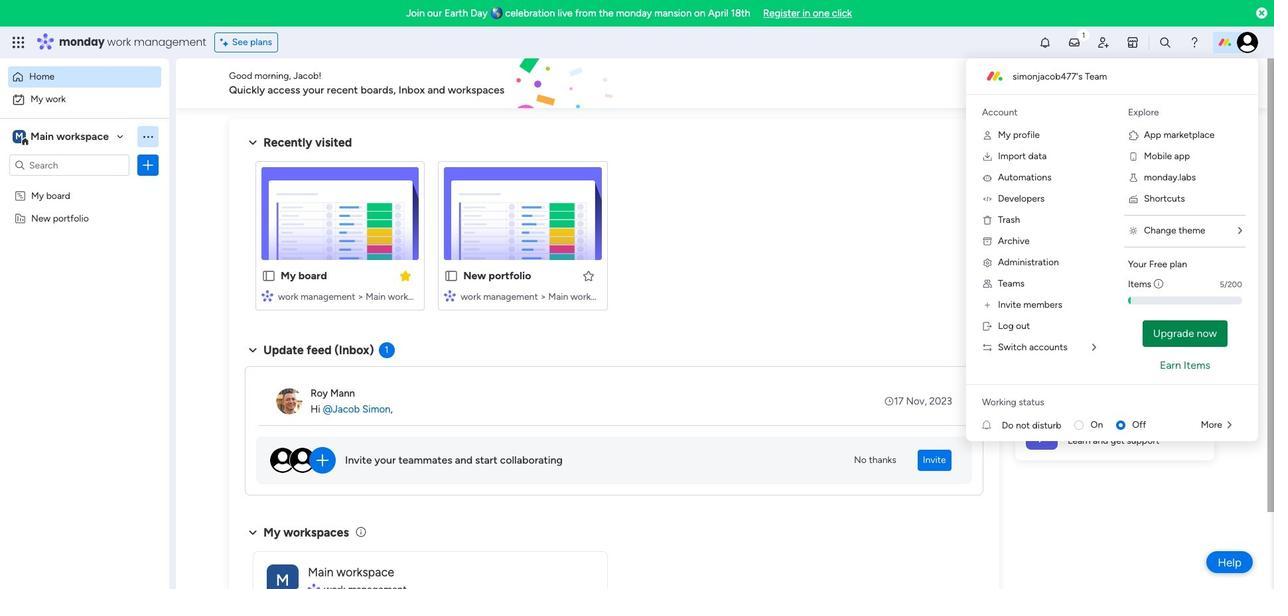 Task type: locate. For each thing, give the bounding box(es) containing it.
list box
[[0, 182, 169, 409]]

administration image
[[983, 258, 993, 268]]

notifications image
[[1039, 36, 1052, 49]]

options image
[[141, 159, 155, 172]]

invite members image
[[1098, 36, 1111, 49]]

workspace options image
[[141, 130, 155, 143]]

0 vertical spatial list arrow image
[[1239, 226, 1243, 236]]

1 horizontal spatial list arrow image
[[1239, 226, 1243, 236]]

list arrow image
[[1239, 226, 1243, 236], [1228, 421, 1232, 430]]

1 horizontal spatial component image
[[444, 290, 456, 302]]

import data image
[[983, 151, 993, 162]]

component image
[[262, 290, 274, 302], [444, 290, 456, 302]]

change theme image
[[1129, 226, 1139, 236]]

teams image
[[983, 279, 993, 290]]

component image down public board image
[[262, 290, 274, 302]]

public board image
[[444, 269, 459, 284]]

2 component image from the left
[[444, 290, 456, 302]]

workspace image
[[13, 129, 26, 144], [267, 565, 299, 590]]

0 vertical spatial workspace image
[[13, 129, 26, 144]]

invite members image
[[983, 300, 993, 311]]

help image
[[1189, 36, 1202, 49]]

trash image
[[983, 215, 993, 226]]

templates image image
[[1028, 127, 1203, 218]]

0 horizontal spatial list arrow image
[[1228, 421, 1232, 430]]

1 horizontal spatial workspace image
[[267, 565, 299, 590]]

component image for public board icon
[[444, 290, 456, 302]]

option
[[8, 66, 161, 88], [8, 89, 161, 110], [0, 184, 169, 186]]

search everything image
[[1159, 36, 1173, 49]]

1 component image from the left
[[262, 290, 274, 302]]

see plans image
[[220, 35, 232, 50]]

component image down public board icon
[[444, 290, 456, 302]]

v2 info image
[[1155, 278, 1164, 292]]

public board image
[[262, 269, 276, 284]]

1 element
[[379, 343, 395, 359]]

0 horizontal spatial component image
[[262, 290, 274, 302]]

workspace selection element
[[13, 129, 111, 146]]

my profile image
[[983, 130, 993, 141]]

switch accounts image
[[983, 343, 993, 353]]

1 image
[[1078, 27, 1090, 42]]

developers image
[[983, 194, 993, 205]]



Task type: describe. For each thing, give the bounding box(es) containing it.
1 vertical spatial workspace image
[[267, 565, 299, 590]]

Search in workspace field
[[28, 158, 111, 173]]

1 vertical spatial list arrow image
[[1228, 421, 1232, 430]]

quick search results list box
[[245, 151, 984, 327]]

archive image
[[983, 236, 993, 247]]

0 vertical spatial option
[[8, 66, 161, 88]]

log out image
[[983, 321, 993, 332]]

remove from favorites image
[[399, 269, 413, 283]]

list arrow image
[[1093, 343, 1097, 353]]

component image for public board image
[[262, 290, 274, 302]]

close recently visited image
[[245, 135, 261, 151]]

roy mann image
[[276, 388, 303, 415]]

v2 surfce notifications image
[[983, 419, 1002, 433]]

getting started element
[[1016, 344, 1215, 397]]

v2 bolt switch image
[[1130, 76, 1138, 91]]

help center element
[[1016, 407, 1215, 460]]

mobile app image
[[1129, 151, 1139, 162]]

monday.labs image
[[1129, 173, 1139, 183]]

close my workspaces image
[[245, 525, 261, 541]]

1 vertical spatial option
[[8, 89, 161, 110]]

select product image
[[12, 36, 25, 49]]

automations image
[[983, 173, 993, 183]]

shortcuts image
[[1129, 194, 1139, 205]]

add to favorites image
[[582, 269, 595, 283]]

update feed image
[[1068, 36, 1082, 49]]

v2 user feedback image
[[1027, 76, 1037, 91]]

2 vertical spatial option
[[0, 184, 169, 186]]

monday marketplace image
[[1127, 36, 1140, 49]]

0 horizontal spatial workspace image
[[13, 129, 26, 144]]

close update feed (inbox) image
[[245, 343, 261, 359]]

jacob simon image
[[1238, 32, 1259, 53]]



Task type: vqa. For each thing, say whether or not it's contained in the screenshot.
M
no



